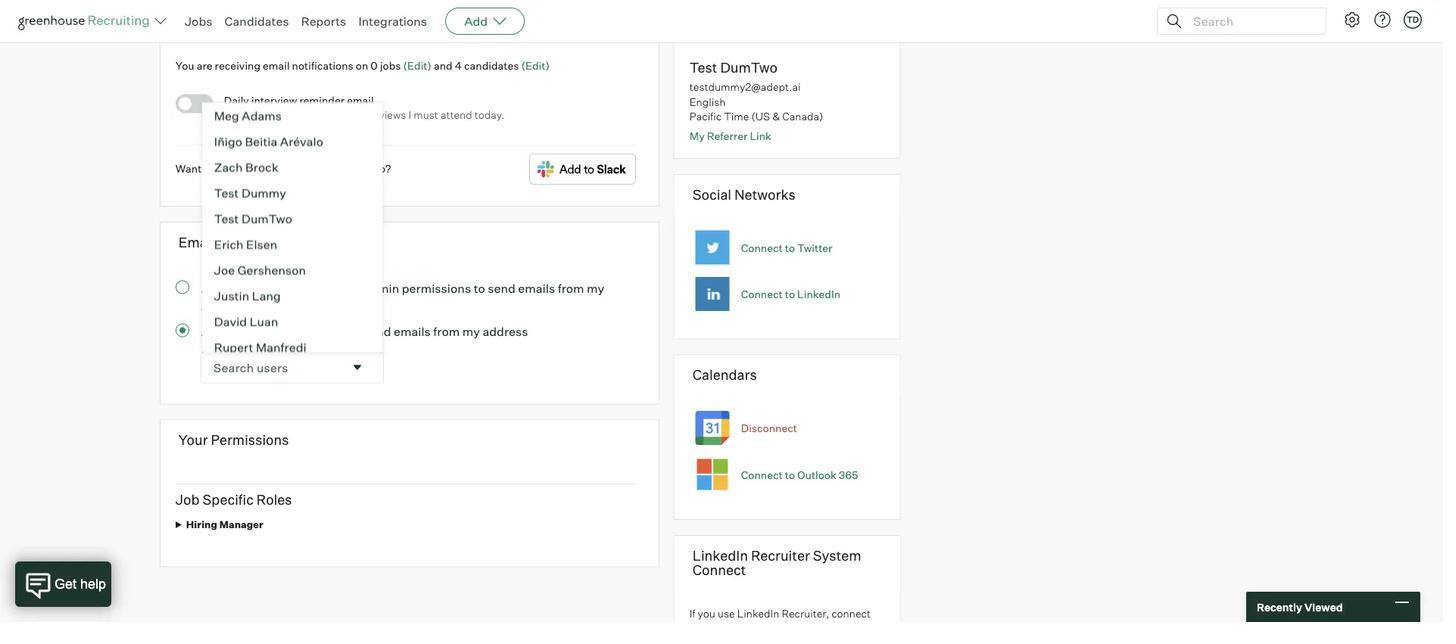 Task type: vqa. For each thing, say whether or not it's contained in the screenshot.
the middle *
no



Task type: describe. For each thing, give the bounding box(es) containing it.
this
[[224, 108, 246, 121]]

test dumtwo
[[214, 211, 292, 226]]

to left twitter at the top of the page
[[785, 241, 795, 254]]

connect to twitter link
[[741, 241, 833, 254]]

configure image
[[1343, 11, 1362, 29]]

you
[[698, 607, 715, 620]]

elsen
[[246, 237, 277, 252]]

canada)
[[782, 110, 823, 123]]

0
[[371, 59, 378, 72]]

calendars
[[693, 366, 757, 383]]

recently viewed
[[1257, 601, 1343, 614]]

0 vertical spatial use
[[718, 607, 735, 620]]

and
[[434, 59, 453, 72]]

system
[[813, 547, 862, 564]]

to inside allow anyone with job or site admin permissions to send emails from my address
[[474, 281, 485, 296]]

1 horizontal spatial address
[[483, 324, 528, 339]]

erich
[[214, 237, 244, 252]]

linkedin inside if you use linkedin recruiter, connect now to use the integration.
[[737, 607, 780, 620]]

td
[[1407, 14, 1419, 25]]

candidates
[[464, 59, 519, 72]]

justin
[[214, 288, 249, 303]]

social networks
[[693, 186, 796, 203]]

justin lang
[[214, 288, 281, 303]]

1 vertical spatial my
[[463, 324, 480, 339]]

your
[[235, 162, 257, 175]]

dumtwo for test dumtwo
[[242, 211, 292, 226]]

brock
[[245, 159, 279, 175]]

candidates
[[225, 14, 289, 29]]

social
[[693, 186, 732, 203]]

td button
[[1401, 8, 1425, 32]]

recently
[[1257, 601, 1303, 614]]

your permissions
[[179, 432, 289, 449]]

notification
[[179, 13, 253, 30]]

if
[[690, 607, 696, 620]]

beitia
[[245, 134, 277, 149]]

of
[[345, 108, 354, 121]]

candidates link
[[225, 14, 289, 29]]

twitter
[[798, 241, 833, 254]]

link
[[750, 129, 772, 142]]

meg adams option
[[202, 103, 382, 128]]

allow anyone with job or site admin permissions to send emails from my address
[[201, 281, 605, 314]]

notifications for on
[[292, 59, 353, 72]]

specific
[[262, 324, 305, 339]]

greenhouse recruiting image
[[18, 12, 154, 30]]

1 vertical spatial from
[[433, 324, 460, 339]]

reports
[[301, 14, 346, 29]]

add button
[[445, 8, 525, 35]]

address inside allow anyone with job or site admin permissions to send emails from my address
[[201, 299, 247, 314]]

reports link
[[301, 14, 346, 29]]

meg
[[214, 108, 239, 123]]

list
[[328, 108, 343, 121]]

you
[[176, 59, 194, 72]]

manfredi
[[256, 340, 306, 355]]

jobs
[[185, 14, 212, 29]]

0 vertical spatial linkedin
[[798, 288, 841, 301]]

networks
[[735, 186, 796, 203]]

4
[[455, 59, 462, 72]]

contains
[[276, 108, 318, 121]]

daily
[[224, 93, 249, 107]]

allow only specific people to send emails from my address
[[201, 324, 528, 339]]

hiring manager
[[186, 519, 263, 531]]

connect for connect to linkedin
[[741, 288, 783, 301]]

want
[[176, 162, 202, 175]]

email for reminder
[[347, 93, 374, 107]]

Search users text field
[[201, 353, 344, 383]]

arévalo
[[280, 134, 323, 149]]

email for receiving
[[263, 59, 290, 72]]

dummy
[[242, 185, 286, 200]]

on
[[356, 59, 368, 72]]

recruiter,
[[782, 607, 829, 620]]

integrations
[[358, 14, 427, 29]]

or
[[326, 281, 338, 296]]

english
[[690, 95, 726, 108]]

to down connect to twitter link
[[785, 288, 795, 301]]

zach brock
[[214, 159, 279, 175]]

2 vertical spatial email
[[248, 108, 274, 121]]

test dummy option
[[202, 180, 382, 206]]

job
[[176, 491, 200, 508]]

too?
[[369, 162, 391, 175]]

hiring
[[186, 519, 217, 531]]

365
[[839, 468, 858, 482]]

email
[[179, 234, 214, 251]]

with
[[279, 281, 303, 296]]

test for test dumtwo testdummy2@adept.ai english pacific time (us & canada) my referrer link
[[690, 59, 718, 76]]

linkedin inside linkedin recruiter system connect
[[693, 547, 748, 564]]

linkedin recruiter system connect
[[693, 547, 862, 579]]

1 (edit) link from the left
[[403, 59, 432, 72]]

(us
[[752, 110, 770, 123]]

email permissions
[[179, 234, 295, 251]]

joe gershenson
[[214, 262, 306, 278]]

must
[[414, 108, 438, 121]]

a
[[320, 108, 326, 121]]

rupert
[[214, 340, 253, 355]]

daily interview reminder email this email contains a list of interviews i must attend today.
[[224, 93, 505, 121]]

allow for allow only specific people to send emails from my address
[[201, 324, 233, 339]]



Task type: locate. For each thing, give the bounding box(es) containing it.
test dumtwo option
[[202, 206, 382, 231]]

0 vertical spatial from
[[558, 281, 584, 296]]

connect to linkedin
[[741, 288, 841, 301]]

i
[[409, 108, 411, 121]]

permissions down test dumtwo in the left of the page
[[217, 234, 295, 251]]

dumtwo up testdummy2@adept.ai
[[720, 59, 778, 76]]

settings
[[72, 9, 122, 24]]

notifications for via
[[259, 162, 321, 175]]

justin lang option
[[202, 283, 382, 309]]

connect
[[741, 241, 783, 254], [741, 288, 783, 301], [741, 468, 783, 482], [693, 562, 746, 579]]

job
[[306, 281, 324, 296]]

attend
[[441, 108, 472, 121]]

jobs link
[[185, 14, 212, 29]]

send right permissions
[[488, 281, 516, 296]]

connect inside linkedin recruiter system connect
[[693, 562, 746, 579]]

0 vertical spatial address
[[201, 299, 247, 314]]

add
[[464, 14, 488, 29]]

0 horizontal spatial address
[[201, 299, 247, 314]]

david luan option
[[202, 309, 382, 334]]

disconnect link
[[741, 422, 797, 435]]

outlook
[[798, 468, 837, 482]]

test for test dumtwo
[[214, 211, 239, 226]]

get
[[216, 162, 233, 175]]

you are receiving email notifications on 0 jobs (edit) and 4 candidates (edit)
[[176, 59, 550, 72]]

1 vertical spatial address
[[483, 324, 528, 339]]

zach brock option
[[202, 154, 382, 180]]

rupert manfredi
[[214, 340, 306, 355]]

connect to twitter
[[741, 241, 833, 254]]

permissions right your
[[211, 432, 289, 449]]

personal settings link
[[18, 8, 133, 26]]

connect to outlook 365
[[741, 468, 858, 482]]

joe gershenson option
[[202, 257, 382, 283]]

erich elsen
[[214, 237, 277, 252]]

use right you
[[718, 607, 735, 620]]

0 horizontal spatial send
[[363, 324, 391, 339]]

2 allow from the top
[[201, 324, 233, 339]]

2 (edit) from the left
[[521, 59, 550, 72]]

dumtwo down dummy
[[242, 211, 292, 226]]

connect for connect to twitter
[[741, 241, 783, 254]]

test dumtwo testdummy2@adept.ai english pacific time (us & canada) my referrer link
[[690, 59, 823, 142]]

test up erich
[[214, 211, 239, 226]]

dumtwo inside "test dumtwo testdummy2@adept.ai english pacific time (us & canada) my referrer link"
[[720, 59, 778, 76]]

personal settings
[[18, 9, 122, 24]]

0 horizontal spatial dumtwo
[[242, 211, 292, 226]]

1 vertical spatial use
[[724, 622, 742, 622]]

0 vertical spatial notifications
[[292, 59, 353, 72]]

1 vertical spatial dumtwo
[[242, 211, 292, 226]]

test down get
[[214, 185, 239, 200]]

(edit) right candidates
[[521, 59, 550, 72]]

connect down the disconnect link
[[741, 468, 783, 482]]

email up 'interview' on the left of the page
[[263, 59, 290, 72]]

1 vertical spatial allow
[[201, 324, 233, 339]]

1 vertical spatial linkedin
[[693, 547, 748, 564]]

testdummy2@adept.ai
[[690, 80, 801, 93]]

allow inside allow anyone with job or site admin permissions to send emails from my address
[[201, 281, 233, 296]]

1 vertical spatial email
[[347, 93, 374, 107]]

david
[[214, 314, 247, 329]]

roles
[[257, 491, 292, 508]]

Search text field
[[1190, 10, 1312, 32]]

anyone
[[235, 281, 276, 296]]

permissions
[[217, 234, 295, 251], [211, 432, 289, 449]]

connect to linkedin link
[[741, 288, 841, 301]]

receiving
[[215, 59, 261, 72]]

if you use linkedin recruiter, connect now to use the integration.
[[690, 607, 871, 622]]

notifications up reminder
[[292, 59, 353, 72]]

1 horizontal spatial from
[[558, 281, 584, 296]]

0 vertical spatial test
[[690, 59, 718, 76]]

my
[[690, 129, 705, 142]]

test up english at the top
[[690, 59, 718, 76]]

0 horizontal spatial my
[[463, 324, 480, 339]]

1 vertical spatial test
[[214, 185, 239, 200]]

0 horizontal spatial from
[[433, 324, 460, 339]]

to right permissions
[[474, 281, 485, 296]]

slack
[[340, 162, 367, 175]]

jobs
[[380, 59, 401, 72]]

1 vertical spatial emails
[[394, 324, 431, 339]]

permissions for email permissions
[[217, 234, 295, 251]]

time
[[724, 110, 749, 123]]

1 horizontal spatial (edit) link
[[521, 59, 550, 72]]

1 vertical spatial notifications
[[259, 162, 321, 175]]

dumtwo for test dumtwo testdummy2@adept.ai english pacific time (us & canada) my referrer link
[[720, 59, 778, 76]]

connect down connect to twitter link
[[741, 288, 783, 301]]

to right people
[[349, 324, 361, 339]]

(edit) left and
[[403, 59, 432, 72]]

checkmark image
[[182, 98, 194, 109]]

allow up rupert
[[201, 324, 233, 339]]

the
[[744, 622, 760, 622]]

connect up you
[[693, 562, 746, 579]]

test for test dummy
[[214, 185, 239, 200]]

preferences
[[256, 13, 332, 30]]

only
[[235, 324, 259, 339]]

2 (edit) link from the left
[[521, 59, 550, 72]]

gershenson
[[238, 262, 306, 278]]

via
[[323, 162, 337, 175]]

None field
[[201, 353, 383, 383]]

0 vertical spatial emails
[[518, 281, 555, 296]]

1 horizontal spatial dumtwo
[[720, 59, 778, 76]]

to down you
[[712, 622, 722, 622]]

job specific roles
[[176, 491, 292, 508]]

test inside option
[[214, 211, 239, 226]]

0 vertical spatial email
[[263, 59, 290, 72]]

reminder
[[299, 93, 345, 107]]

to left get
[[204, 162, 214, 175]]

iñigo beitia arévalo option
[[202, 128, 382, 154]]

interviews
[[357, 108, 406, 121]]

use left the
[[724, 622, 742, 622]]

referrer
[[707, 129, 748, 142]]

email
[[263, 59, 290, 72], [347, 93, 374, 107], [248, 108, 274, 121]]

(edit) link left and
[[403, 59, 432, 72]]

disconnect
[[741, 422, 797, 435]]

0 vertical spatial allow
[[201, 281, 233, 296]]

1 horizontal spatial emails
[[518, 281, 555, 296]]

0 vertical spatial dumtwo
[[720, 59, 778, 76]]

from inside allow anyone with job or site admin permissions to send emails from my address
[[558, 281, 584, 296]]

david luan
[[214, 314, 278, 329]]

allow down joe
[[201, 281, 233, 296]]

emails inside allow anyone with job or site admin permissions to send emails from my address
[[518, 281, 555, 296]]

1 horizontal spatial my
[[587, 281, 605, 296]]

connect to outlook 365 link
[[741, 468, 858, 482]]

1 horizontal spatial (edit)
[[521, 59, 550, 72]]

0 horizontal spatial emails
[[394, 324, 431, 339]]

site
[[341, 281, 361, 296]]

email down 'interview' on the left of the page
[[248, 108, 274, 121]]

1 horizontal spatial send
[[488, 281, 516, 296]]

list box containing meg adams
[[201, 102, 383, 622]]

want to get your notifications via slack too?
[[176, 162, 391, 175]]

rupert manfredi option
[[202, 334, 382, 360]]

1 vertical spatial permissions
[[211, 432, 289, 449]]

send inside allow anyone with job or site admin permissions to send emails from my address
[[488, 281, 516, 296]]

my
[[587, 281, 605, 296], [463, 324, 480, 339]]

td button
[[1404, 11, 1422, 29]]

(edit) link right candidates
[[521, 59, 550, 72]]

0 vertical spatial send
[[488, 281, 516, 296]]

btn add to slack image
[[529, 153, 636, 185]]

permissions for your permissions
[[211, 432, 289, 449]]

connect left twitter at the top of the page
[[741, 241, 783, 254]]

integrations link
[[358, 14, 427, 29]]

linkedin up you
[[693, 547, 748, 564]]

to left outlook
[[785, 468, 795, 482]]

joe
[[214, 262, 235, 278]]

integration.
[[762, 622, 818, 622]]

2 vertical spatial test
[[214, 211, 239, 226]]

0 vertical spatial my
[[587, 281, 605, 296]]

my inside allow anyone with job or site admin permissions to send emails from my address
[[587, 281, 605, 296]]

(edit)
[[403, 59, 432, 72], [521, 59, 550, 72]]

test dummy
[[214, 185, 286, 200]]

specific
[[203, 491, 254, 508]]

0 vertical spatial permissions
[[217, 234, 295, 251]]

btn-add-to-slack link
[[529, 153, 636, 188]]

notifications up 'test dummy' 'option'
[[259, 162, 321, 175]]

email up "of"
[[347, 93, 374, 107]]

to inside if you use linkedin recruiter, connect now to use the integration.
[[712, 622, 722, 622]]

(edit) link
[[403, 59, 432, 72], [521, 59, 550, 72]]

test inside 'option'
[[214, 185, 239, 200]]

personal
[[18, 9, 70, 24]]

1 vertical spatial send
[[363, 324, 391, 339]]

1 (edit) from the left
[[403, 59, 432, 72]]

test inside "test dumtwo testdummy2@adept.ai english pacific time (us & canada) my referrer link"
[[690, 59, 718, 76]]

luan
[[250, 314, 278, 329]]

0 horizontal spatial (edit)
[[403, 59, 432, 72]]

toggle flyout image
[[350, 360, 365, 375]]

connect for connect to outlook 365
[[741, 468, 783, 482]]

allow for allow anyone with job or site admin permissions to send emails from my address
[[201, 281, 233, 296]]

1 allow from the top
[[201, 281, 233, 296]]

list box
[[201, 102, 383, 622]]

2 vertical spatial linkedin
[[737, 607, 780, 620]]

iñigo
[[214, 134, 242, 149]]

zach
[[214, 159, 243, 175]]

now
[[690, 622, 710, 622]]

erich elsen option
[[202, 231, 382, 257]]

dumtwo inside option
[[242, 211, 292, 226]]

notification preferences
[[179, 13, 332, 30]]

interview
[[251, 93, 297, 107]]

linkedin down twitter at the top of the page
[[798, 288, 841, 301]]

0 horizontal spatial (edit) link
[[403, 59, 432, 72]]

today.
[[475, 108, 505, 121]]

linkedin up the
[[737, 607, 780, 620]]

send up toggle flyout icon
[[363, 324, 391, 339]]



